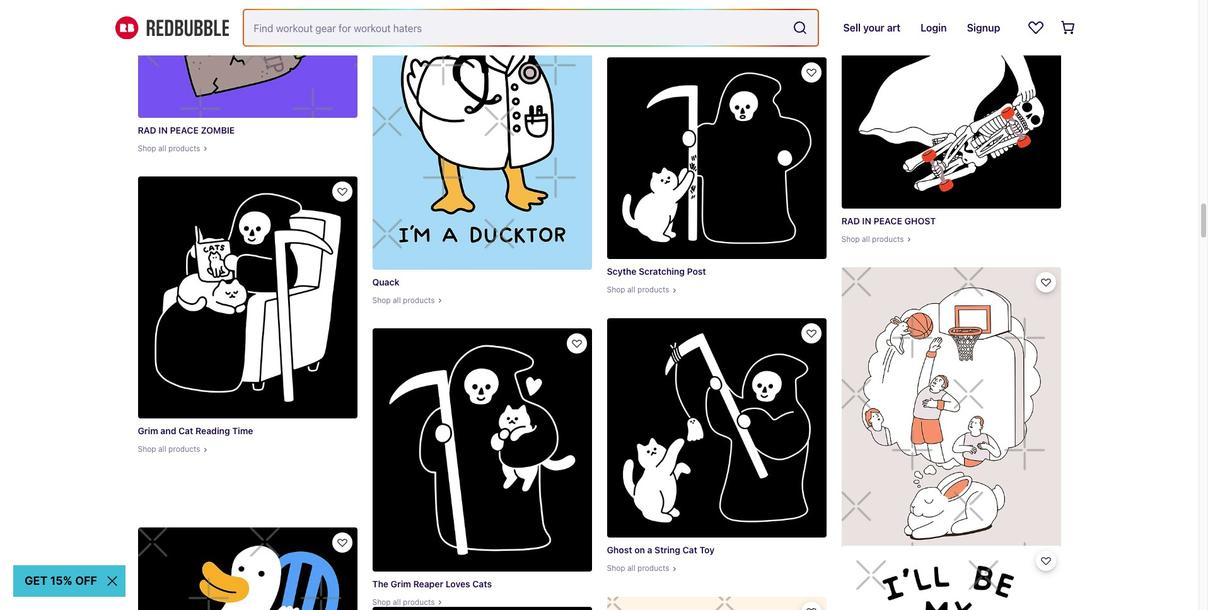 Task type: describe. For each thing, give the bounding box(es) containing it.
post
[[687, 266, 706, 277]]

scythe scratching post
[[607, 266, 706, 277]]

time
[[232, 426, 253, 437]]

products for the grim reaper loves cats
[[403, 598, 435, 607]]

rad in peace zombie
[[138, 125, 235, 135]]

and
[[160, 426, 176, 437]]

all for rad in peace zombie
[[158, 144, 166, 153]]

1 horizontal spatial cat
[[683, 545, 698, 556]]

0 vertical spatial grim
[[138, 426, 158, 437]]

ghost
[[607, 545, 632, 556]]

redbubble logo image
[[115, 16, 229, 39]]

the grim reaper loves cats
[[372, 579, 492, 589]]

hops
[[842, 568, 864, 578]]

in for rad in peace zombie
[[159, 125, 168, 135]]

shop for quack
[[372, 296, 391, 305]]

reading
[[196, 426, 230, 437]]

peace for ghost
[[874, 215, 902, 226]]

bro
[[644, 5, 659, 16]]

products for rad in peace zombie
[[168, 144, 200, 153]]

reaper
[[413, 579, 443, 589]]

ghost on a string cat toy
[[607, 545, 715, 556]]

cats
[[473, 579, 492, 589]]

all for hops
[[862, 587, 870, 596]]

products for rad in peace ghost
[[872, 234, 904, 244]]

shop all products for rad in peace zombie
[[138, 144, 200, 153]]

scythe
[[607, 266, 637, 277]]

toy
[[700, 545, 715, 556]]

all for grim and cat reading time
[[158, 445, 166, 454]]

shop all products for grim and cat reading time
[[138, 445, 200, 454]]

all for scythe scratching post
[[628, 285, 636, 295]]

all for rad in peace ghost
[[862, 234, 870, 244]]

products for grim and cat reading time
[[168, 445, 200, 454]]

string
[[655, 545, 681, 556]]

quack
[[372, 277, 400, 287]]

shop for ghost on a string cat toy
[[607, 564, 625, 573]]

products for hops
[[872, 587, 904, 596]]



Task type: locate. For each thing, give the bounding box(es) containing it.
0 horizontal spatial grim
[[138, 426, 158, 437]]

scratching
[[639, 266, 685, 277]]

all down scythe at the top of page
[[628, 285, 636, 295]]

all for the grim reaper loves cats
[[393, 598, 401, 607]]

shop for rad in peace ghost
[[842, 234, 860, 244]]

shop for grim and cat reading time
[[138, 445, 156, 454]]

all down the grim reaper loves cats
[[393, 598, 401, 607]]

grim
[[138, 426, 158, 437], [391, 579, 411, 589]]

products
[[168, 144, 200, 153], [872, 234, 904, 244], [638, 285, 670, 295], [403, 296, 435, 305], [168, 445, 200, 454], [638, 564, 670, 573], [872, 587, 904, 596], [403, 598, 435, 607]]

0 horizontal spatial in
[[159, 125, 168, 135]]

all down rad in peace zombie
[[158, 144, 166, 153]]

the
[[372, 579, 389, 589]]

in
[[159, 125, 168, 135], [862, 215, 872, 226]]

shop all products down scythe at the top of page
[[607, 285, 670, 295]]

all down quack
[[393, 296, 401, 305]]

shop all products for scythe scratching post
[[607, 285, 670, 295]]

shop all products down quack
[[372, 296, 435, 305]]

shop all products down on
[[607, 564, 670, 573]]

grim and cat reading time
[[138, 426, 253, 437]]

cat left toy
[[683, 545, 698, 556]]

shop
[[138, 144, 156, 153], [842, 234, 860, 244], [607, 285, 625, 295], [372, 296, 391, 305], [138, 445, 156, 454], [607, 564, 625, 573], [842, 587, 860, 596], [372, 598, 391, 607]]

shop down grim and cat reading time
[[138, 445, 156, 454]]

rad
[[138, 125, 156, 135], [842, 215, 860, 226]]

0 horizontal spatial peace
[[170, 125, 199, 135]]

products for ghost on a string cat toy
[[638, 564, 670, 573]]

1 horizontal spatial peace
[[874, 215, 902, 226]]

None field
[[244, 10, 818, 45]]

shop all products for quack
[[372, 296, 435, 305]]

0 horizontal spatial cat
[[179, 426, 193, 437]]

all down and at the bottom of the page
[[158, 445, 166, 454]]

shop all products down rad in peace zombie
[[138, 144, 200, 153]]

shop down the ghost
[[607, 564, 625, 573]]

shop all products down and at the bottom of the page
[[138, 445, 200, 454]]

peace left the zombie
[[170, 125, 199, 135]]

all
[[158, 144, 166, 153], [862, 234, 870, 244], [628, 285, 636, 295], [393, 296, 401, 305], [158, 445, 166, 454], [628, 564, 636, 573], [862, 587, 870, 596], [393, 598, 401, 607]]

rad in peace ghost
[[842, 215, 936, 226]]

shop all products for hops
[[842, 587, 904, 596]]

in left 'ghost' on the top of the page
[[862, 215, 872, 226]]

in for rad in peace ghost
[[862, 215, 872, 226]]

shop all products for rad in peace ghost
[[842, 234, 904, 244]]

rad for rad in peace ghost
[[842, 215, 860, 226]]

0 vertical spatial in
[[159, 125, 168, 135]]

shop down hops
[[842, 587, 860, 596]]

cat
[[179, 426, 193, 437], [683, 545, 698, 556]]

shop all products down hops
[[842, 587, 904, 596]]

in left the zombie
[[159, 125, 168, 135]]

1 horizontal spatial rad
[[842, 215, 860, 226]]

products for quack
[[403, 296, 435, 305]]

peace
[[170, 125, 199, 135], [874, 215, 902, 226]]

shop for hops
[[842, 587, 860, 596]]

broccoli bro link
[[607, 0, 827, 42]]

all down hops
[[862, 587, 870, 596]]

1 vertical spatial in
[[862, 215, 872, 226]]

all down on
[[628, 564, 636, 573]]

broccoli bro
[[607, 5, 659, 16]]

broccoli
[[607, 5, 642, 16]]

peace for zombie
[[170, 125, 199, 135]]

1 vertical spatial peace
[[874, 215, 902, 226]]

0 vertical spatial rad
[[138, 125, 156, 135]]

grim right the
[[391, 579, 411, 589]]

peace left 'ghost' on the top of the page
[[874, 215, 902, 226]]

ghost
[[905, 215, 936, 226]]

a
[[647, 545, 652, 556]]

shop all products down the
[[372, 598, 435, 607]]

all for ghost on a string cat toy
[[628, 564, 636, 573]]

0 vertical spatial peace
[[170, 125, 199, 135]]

shop down rad in peace zombie
[[138, 144, 156, 153]]

shop all products for the grim reaper loves cats
[[372, 598, 435, 607]]

1 vertical spatial cat
[[683, 545, 698, 556]]

1 horizontal spatial grim
[[391, 579, 411, 589]]

rad for rad in peace zombie
[[138, 125, 156, 135]]

cat right and at the bottom of the page
[[179, 426, 193, 437]]

1 horizontal spatial in
[[862, 215, 872, 226]]

1 vertical spatial grim
[[391, 579, 411, 589]]

shop all products for ghost on a string cat toy
[[607, 564, 670, 573]]

1 vertical spatial rad
[[842, 215, 860, 226]]

shop all products down rad in peace ghost
[[842, 234, 904, 244]]

Search term search field
[[244, 10, 788, 45]]

shop down the
[[372, 598, 391, 607]]

products for scythe scratching post
[[638, 285, 670, 295]]

zombie
[[201, 125, 235, 135]]

shop for rad in peace zombie
[[138, 144, 156, 153]]

shop all products
[[138, 144, 200, 153], [842, 234, 904, 244], [607, 285, 670, 295], [372, 296, 435, 305], [138, 445, 200, 454], [607, 564, 670, 573], [842, 587, 904, 596], [372, 598, 435, 607]]

0 vertical spatial cat
[[179, 426, 193, 437]]

shop for scythe scratching post
[[607, 285, 625, 295]]

shop down quack
[[372, 296, 391, 305]]

0 horizontal spatial rad
[[138, 125, 156, 135]]

on
[[635, 545, 645, 556]]

grim left and at the bottom of the page
[[138, 426, 158, 437]]

loves
[[446, 579, 470, 589]]

shop for the grim reaper loves cats
[[372, 598, 391, 607]]

all down rad in peace ghost
[[862, 234, 870, 244]]

shop down rad in peace ghost
[[842, 234, 860, 244]]

shop down scythe at the top of page
[[607, 285, 625, 295]]

all for quack
[[393, 296, 401, 305]]



Task type: vqa. For each thing, say whether or not it's contained in the screenshot.
Squirt
no



